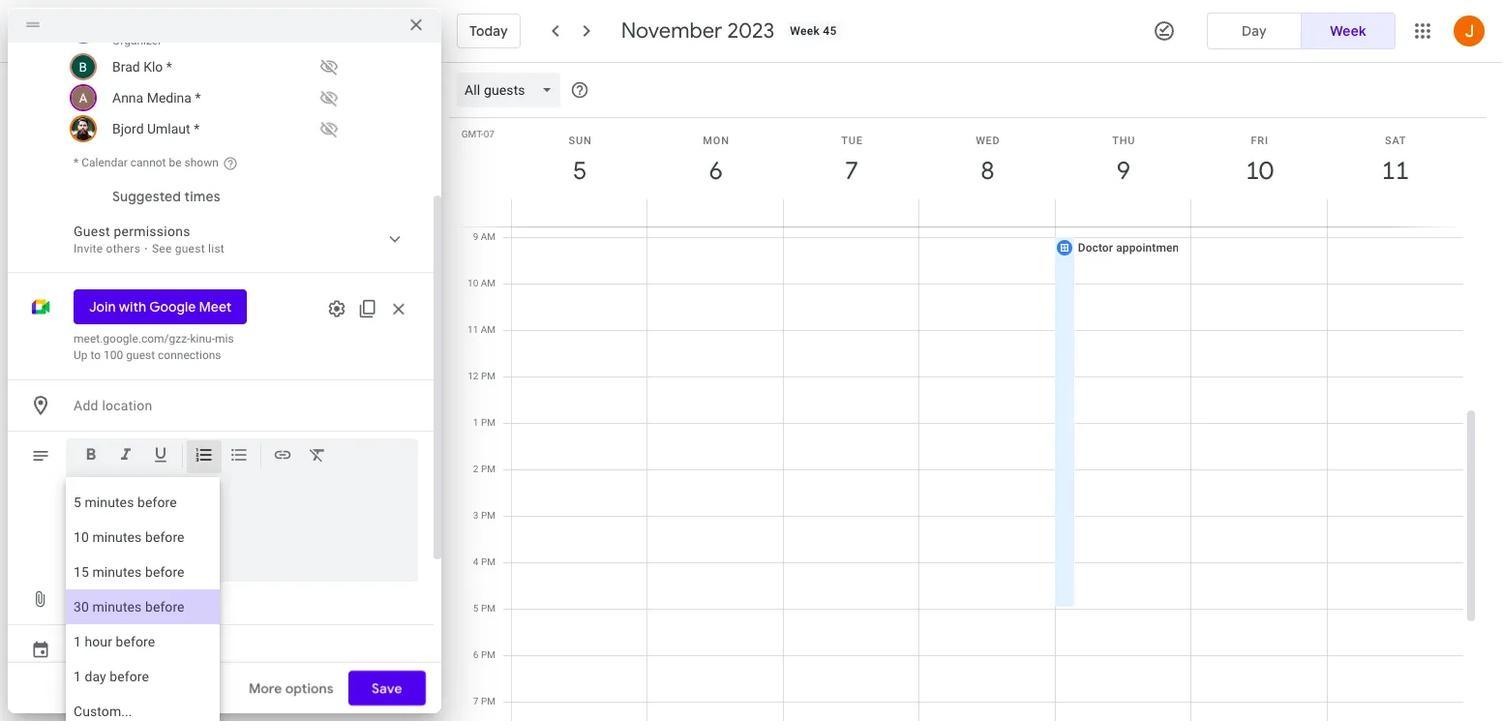 Task type: locate. For each thing, give the bounding box(es) containing it.
suggested times button
[[105, 179, 228, 214]]

6 pm from the top
[[481, 603, 496, 614]]

pm right '3'
[[481, 510, 496, 521]]

5 pm from the top
[[481, 557, 496, 567]]

Day radio
[[1207, 13, 1302, 49]]

meet.google.com/gzz-
[[74, 332, 190, 346]]

pm right 2
[[481, 464, 496, 474]]

guest left list
[[175, 242, 205, 256]]

1 vertical spatial add
[[74, 591, 98, 607]]

doctor appointment
[[1078, 241, 1183, 255]]

am for 11 am
[[481, 324, 496, 335]]

0 horizontal spatial 5
[[473, 603, 479, 614]]

1 add from the top
[[74, 398, 98, 413]]

1 horizontal spatial guest
[[175, 242, 205, 256]]

jeremy miller, organizer tree item
[[66, 11, 418, 51]]

add left location
[[74, 398, 98, 413]]

add inside button
[[74, 591, 98, 607]]

pm for 12 pm
[[481, 371, 496, 381]]

sunday, november 5 element
[[558, 149, 602, 194]]

8 pm from the top
[[481, 696, 496, 707]]

calendar color, event color image
[[181, 632, 224, 667]]

connections
[[158, 348, 221, 362]]

pm down 6 pm
[[481, 696, 496, 707]]

meeting
[[74, 477, 123, 493]]

week left 45
[[790, 24, 820, 38]]

mon
[[703, 135, 730, 147]]

today
[[469, 22, 508, 40]]

0 horizontal spatial 11
[[468, 324, 478, 335]]

with
[[119, 298, 146, 316]]

sun
[[569, 135, 592, 147]]

option group containing day
[[1207, 13, 1396, 49]]

5
[[572, 155, 586, 187], [473, 603, 479, 614]]

google
[[149, 298, 196, 316]]

brad klo *
[[112, 59, 172, 75]]

3 am from the top
[[481, 324, 496, 335]]

pm
[[481, 371, 496, 381], [481, 417, 496, 428], [481, 464, 496, 474], [481, 510, 496, 521], [481, 557, 496, 567], [481, 603, 496, 614], [481, 650, 496, 660], [481, 696, 496, 707]]

7
[[844, 155, 858, 187], [473, 696, 479, 707]]

pm up 6 pm
[[481, 603, 496, 614]]

1 vertical spatial 6
[[473, 650, 479, 660]]

* for anna medina *
[[195, 90, 201, 106]]

0 vertical spatial 11
[[1380, 155, 1408, 187]]

9 inside thu 9
[[1116, 155, 1129, 187]]

8
[[980, 155, 993, 187]]

0 vertical spatial 6
[[708, 155, 722, 187]]

miller
[[123, 642, 158, 657]]

am up "10 am"
[[481, 231, 496, 242]]

1 horizontal spatial 10
[[1245, 155, 1272, 187]]

1 horizontal spatial 11
[[1380, 155, 1408, 187]]

add inside dropdown button
[[74, 398, 98, 413]]

1 vertical spatial 9
[[473, 231, 478, 242]]

pm for 3 pm
[[481, 510, 496, 521]]

bulleted list image
[[229, 445, 249, 468]]

* inside "brad klo" tree item
[[166, 59, 172, 75]]

7 down 6 pm
[[473, 696, 479, 707]]

0 horizontal spatial guest
[[126, 348, 155, 362]]

4 pm
[[473, 557, 496, 567]]

pm for 6 pm
[[481, 650, 496, 660]]

5 down sun
[[572, 155, 586, 187]]

add location button
[[66, 388, 418, 423]]

6 down 5 pm at the left
[[473, 650, 479, 660]]

* calendar cannot be shown
[[74, 156, 219, 169]]

klo
[[143, 59, 163, 75]]

Description text field
[[74, 477, 410, 574]]

pm right the '4'
[[481, 557, 496, 567]]

10 down fri
[[1245, 155, 1272, 187]]

0 horizontal spatial 6
[[473, 650, 479, 660]]

1 horizontal spatial 6
[[708, 155, 722, 187]]

brad
[[112, 59, 140, 75]]

1 horizontal spatial 5
[[572, 155, 586, 187]]

None field
[[457, 73, 568, 107]]

day
[[1242, 22, 1267, 40]]

7 pm from the top
[[481, 650, 496, 660]]

week inside radio
[[1330, 22, 1366, 40]]

am down 9 am
[[481, 278, 496, 288]]

am for 10 am
[[481, 278, 496, 288]]

tue 7
[[841, 135, 863, 187]]

0 horizontal spatial week
[[790, 24, 820, 38]]

add for add location
[[74, 398, 98, 413]]

8 column header
[[919, 118, 1056, 227]]

9 up "10 am"
[[473, 231, 478, 242]]

add left attachment
[[74, 591, 98, 607]]

11 up 12
[[468, 324, 478, 335]]

show schedule of anna medina image
[[314, 82, 345, 113]]

join
[[89, 298, 116, 316]]

saturday, november 11 element
[[1373, 149, 1418, 194]]

1 pm from the top
[[481, 371, 496, 381]]

7 down tue
[[844, 155, 858, 187]]

option group
[[1207, 13, 1396, 49]]

guest down meet.google.com/gzz-
[[126, 348, 155, 362]]

0 vertical spatial 10
[[1245, 155, 1272, 187]]

9 column header
[[1055, 118, 1192, 227]]

6 down 'mon' at the top
[[708, 155, 722, 187]]

12 pm
[[468, 371, 496, 381]]

4 option from the top
[[66, 590, 220, 624]]

1 vertical spatial am
[[481, 278, 496, 288]]

notification list box
[[66, 477, 220, 721]]

1 horizontal spatial 7
[[844, 155, 858, 187]]

week right day 'option'
[[1330, 22, 1366, 40]]

3 pm from the top
[[481, 464, 496, 474]]

0 vertical spatial am
[[481, 231, 496, 242]]

underline image
[[151, 445, 170, 468]]

2 am from the top
[[481, 278, 496, 288]]

1 vertical spatial 5
[[473, 603, 479, 614]]

november
[[621, 17, 722, 45]]

november 2023
[[621, 17, 775, 45]]

week
[[1330, 22, 1366, 40], [790, 24, 820, 38]]

* left calendar on the top left of the page
[[74, 156, 79, 169]]

2 pm from the top
[[481, 417, 496, 428]]

1 am from the top
[[481, 231, 496, 242]]

5 column header
[[511, 118, 648, 227]]

thu
[[1112, 135, 1136, 147]]

* right 'umlaut'
[[194, 121, 200, 136]]

* for bjord umlaut *
[[194, 121, 200, 136]]

wednesday, november 8 element
[[966, 149, 1010, 194]]

see
[[152, 242, 172, 256]]

anna medina tree item
[[66, 82, 418, 113]]

9
[[1116, 155, 1129, 187], [473, 231, 478, 242]]

* inside bjord umlaut tree item
[[194, 121, 200, 136]]

9 down thu
[[1116, 155, 1129, 187]]

11 am
[[468, 324, 496, 335]]

bold image
[[81, 445, 101, 468]]

5 inside sun 5
[[572, 155, 586, 187]]

option
[[66, 485, 220, 520], [66, 520, 220, 555], [66, 555, 220, 590], [66, 590, 220, 624], [66, 624, 220, 659], [66, 659, 220, 694], [66, 694, 220, 721]]

pm for 7 pm
[[481, 696, 496, 707]]

grid containing 5
[[449, 63, 1479, 721]]

0 horizontal spatial 7
[[473, 696, 479, 707]]

calendar
[[81, 156, 128, 169]]

1 vertical spatial guest
[[126, 348, 155, 362]]

10 inside column header
[[1245, 155, 1272, 187]]

italic image
[[116, 445, 136, 468]]

guest
[[74, 224, 110, 239]]

3 option from the top
[[66, 555, 220, 590]]

5 down the '4'
[[473, 603, 479, 614]]

bjord umlaut tree item
[[66, 113, 418, 144]]

guest permissions
[[74, 224, 190, 239]]

list
[[208, 242, 225, 256]]

grid
[[449, 63, 1479, 721]]

11
[[1380, 155, 1408, 187], [468, 324, 478, 335]]

10 up 11 am
[[468, 278, 478, 288]]

5 option from the top
[[66, 624, 220, 659]]

2 vertical spatial am
[[481, 324, 496, 335]]

pm down 5 pm at the left
[[481, 650, 496, 660]]

6 column header
[[647, 118, 784, 227]]

1 vertical spatial 10
[[468, 278, 478, 288]]

0 horizontal spatial 10
[[468, 278, 478, 288]]

0 vertical spatial 9
[[1116, 155, 1129, 187]]

1 horizontal spatial week
[[1330, 22, 1366, 40]]

pm right 1
[[481, 417, 496, 428]]

organizer
[[112, 34, 162, 47]]

sat 11
[[1380, 135, 1408, 187]]

* right the klo
[[166, 59, 172, 75]]

* right medina
[[195, 90, 201, 106]]

am up 12 pm
[[481, 324, 496, 335]]

others
[[106, 242, 140, 256]]

11 column header
[[1327, 118, 1464, 227]]

1 horizontal spatial 9
[[1116, 155, 1129, 187]]

jeremy miller
[[74, 642, 158, 657]]

11 down sat on the right of page
[[1380, 155, 1408, 187]]

*
[[166, 59, 172, 75], [195, 90, 201, 106], [194, 121, 200, 136], [74, 156, 79, 169]]

0 vertical spatial add
[[74, 398, 98, 413]]

medina
[[147, 90, 192, 106]]

umlaut
[[147, 121, 190, 136]]

1 option from the top
[[66, 485, 220, 520]]

add
[[74, 398, 98, 413], [74, 591, 98, 607]]

10
[[1245, 155, 1272, 187], [468, 278, 478, 288]]

0 vertical spatial 7
[[844, 155, 858, 187]]

see guest list
[[152, 242, 225, 256]]

1 vertical spatial 7
[[473, 696, 479, 707]]

0 vertical spatial 5
[[572, 155, 586, 187]]

guest
[[175, 242, 205, 256], [126, 348, 155, 362]]

bjord umlaut *
[[112, 121, 200, 136]]

4 pm from the top
[[481, 510, 496, 521]]

be
[[169, 156, 182, 169]]

to
[[90, 348, 101, 362]]

2 add from the top
[[74, 591, 98, 607]]

pm right 12
[[481, 371, 496, 381]]

7 pm
[[473, 696, 496, 707]]

insert link image
[[273, 445, 292, 468]]

* inside anna medina tree item
[[195, 90, 201, 106]]



Task type: describe. For each thing, give the bounding box(es) containing it.
today button
[[457, 8, 520, 54]]

6 inside mon 6
[[708, 155, 722, 187]]

kinu-
[[190, 332, 215, 346]]

10 column header
[[1191, 118, 1328, 227]]

0 horizontal spatial 9
[[473, 231, 478, 242]]

pm for 4 pm
[[481, 557, 496, 567]]

guest inside meet.google.com/gzz-kinu-mis up to 100 guest connections
[[126, 348, 155, 362]]

meet.google.com/gzz-kinu-mis up to 100 guest connections
[[74, 332, 234, 362]]

meeting topics
[[74, 477, 163, 493]]

brad klo tree item
[[66, 51, 418, 82]]

times
[[184, 188, 220, 205]]

3 pm
[[473, 510, 496, 521]]

* for brad klo *
[[166, 59, 172, 75]]

3
[[473, 510, 479, 521]]

sun 5
[[569, 135, 592, 187]]

bjord
[[112, 121, 144, 136]]

2
[[473, 464, 479, 474]]

anna medina *
[[112, 90, 201, 106]]

doctor appointment button
[[1054, 236, 1183, 609]]

guests invited to this event. tree
[[66, 11, 418, 144]]

gmt-07
[[462, 129, 495, 139]]

6 option from the top
[[66, 659, 220, 694]]

add location
[[74, 398, 152, 413]]

jeremy
[[74, 642, 120, 657]]

100
[[104, 348, 123, 362]]

suggested times
[[112, 188, 220, 205]]

11 inside column header
[[1380, 155, 1408, 187]]

week for week
[[1330, 22, 1366, 40]]

show schedule of bjord umlaut image
[[314, 113, 345, 144]]

add attachment
[[74, 591, 170, 607]]

1
[[473, 417, 479, 428]]

4
[[473, 557, 479, 567]]

am for 9 am
[[481, 231, 496, 242]]

location
[[102, 398, 152, 413]]

sat
[[1385, 135, 1407, 147]]

pm for 1 pm
[[481, 417, 496, 428]]

join with google meet
[[89, 298, 232, 316]]

appointment
[[1116, 241, 1183, 255]]

2 option from the top
[[66, 520, 220, 555]]

pm for 5 pm
[[481, 603, 496, 614]]

cannot
[[130, 156, 166, 169]]

1 vertical spatial 11
[[468, 324, 478, 335]]

9 am
[[473, 231, 496, 242]]

gmt-
[[462, 129, 484, 139]]

7 inside tue 7
[[844, 155, 858, 187]]

0 vertical spatial guest
[[175, 242, 205, 256]]

numbered list image
[[195, 445, 214, 468]]

shown
[[184, 156, 219, 169]]

1 pm
[[473, 417, 496, 428]]

5 pm
[[473, 603, 496, 614]]

fri
[[1251, 135, 1269, 147]]

thu 9
[[1112, 135, 1136, 187]]

invite others
[[74, 242, 140, 256]]

thursday, november 9 element
[[1101, 149, 1146, 194]]

invite
[[74, 242, 103, 256]]

suggested
[[112, 188, 181, 205]]

doctor
[[1078, 241, 1113, 255]]

Week radio
[[1301, 13, 1396, 49]]

week 45
[[790, 24, 837, 38]]

2023
[[727, 17, 775, 45]]

tue
[[841, 135, 863, 147]]

10 am
[[468, 278, 496, 288]]

anna
[[112, 90, 143, 106]]

mon 6
[[703, 135, 730, 187]]

wed
[[976, 135, 1001, 147]]

meet
[[199, 298, 232, 316]]

join with google meet link
[[74, 289, 247, 324]]

mis
[[215, 332, 234, 346]]

topics
[[126, 477, 163, 493]]

up
[[74, 348, 88, 362]]

add attachment button
[[66, 582, 178, 617]]

7 option from the top
[[66, 694, 220, 721]]

wed 8
[[976, 135, 1001, 187]]

budget
[[112, 506, 155, 522]]

permissions
[[114, 224, 190, 239]]

week for week 45
[[790, 24, 820, 38]]

2 pm
[[473, 464, 496, 474]]

fri 10
[[1245, 135, 1272, 187]]

attachment
[[101, 591, 170, 607]]

show schedule of brad klo image
[[314, 51, 345, 82]]

12
[[468, 371, 479, 381]]

remove formatting image
[[308, 445, 327, 468]]

07
[[484, 129, 495, 139]]

45
[[823, 24, 837, 38]]

formatting options toolbar
[[66, 439, 418, 479]]

7 column header
[[783, 118, 920, 227]]

pm for 2 pm
[[481, 464, 496, 474]]

monday, november 6 element
[[694, 149, 738, 194]]

6 pm
[[473, 650, 496, 660]]

tuesday, november 7 element
[[830, 149, 874, 194]]

add for add attachment
[[74, 591, 98, 607]]

friday, november 10 element
[[1237, 149, 1282, 194]]



Task type: vqa. For each thing, say whether or not it's contained in the screenshot.


